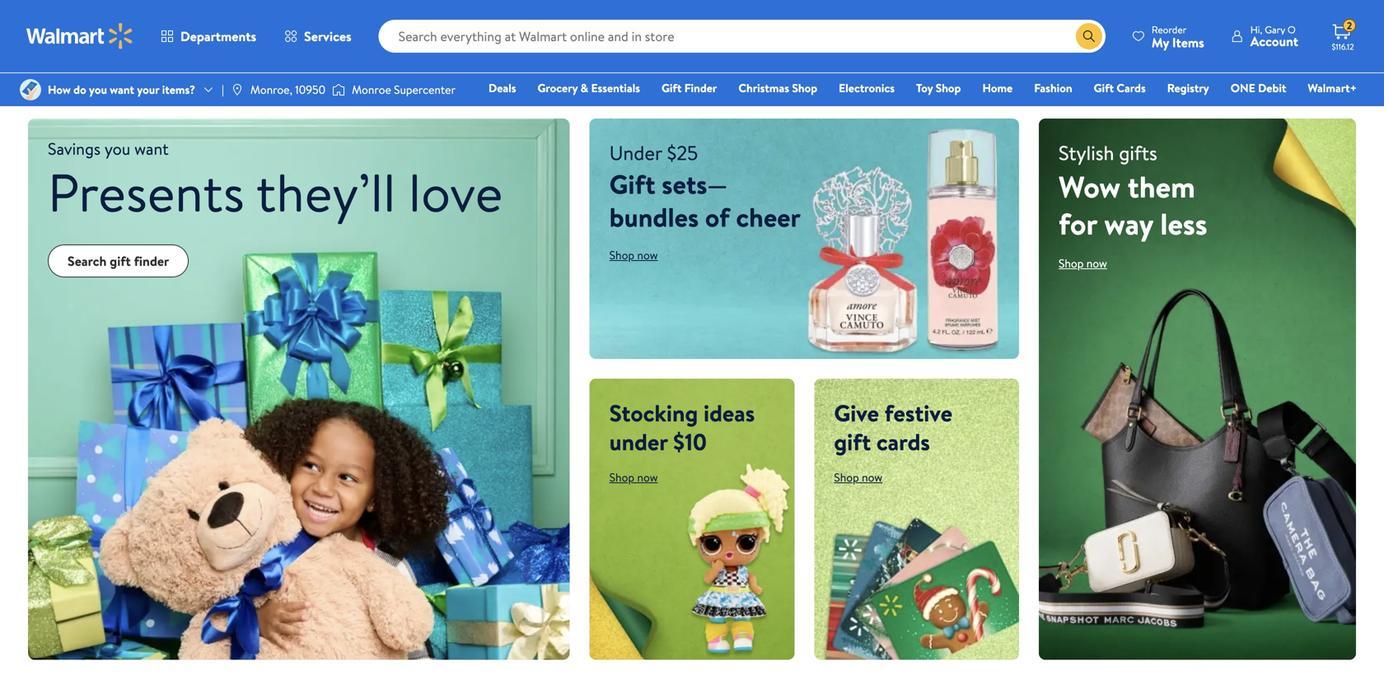 Task type: describe. For each thing, give the bounding box(es) containing it.
shop now link for bundles
[[610, 247, 658, 263]]

debit
[[1259, 80, 1287, 96]]

less
[[1161, 203, 1208, 244]]

search icon image
[[1083, 30, 1096, 43]]

toy shop link
[[909, 79, 969, 97]]

earn 5% cash back on walmart.com. see if you're pre-approved with no credit risk.
[[467, 60, 934, 79]]

credit
[[874, 60, 908, 79]]

pre-
[[749, 60, 773, 79]]

0 vertical spatial fashion
[[680, 7, 718, 23]]

now for bundles
[[637, 247, 658, 263]]

christmas shop
[[739, 80, 818, 96]]

$116.12
[[1332, 41, 1355, 52]]

household essentials
[[1018, 7, 1122, 23]]

do
[[73, 82, 86, 98]]

wow
[[1059, 166, 1121, 207]]

learn
[[947, 62, 974, 78]]

no
[[857, 60, 871, 79]]

capital one  earn 5% cash back on walmart.com. see if you're pre-approved with no credit risk. learn how element
[[947, 62, 998, 79]]

10950
[[295, 82, 326, 98]]

sets—
[[662, 166, 728, 203]]

finder
[[685, 80, 717, 96]]

hi,
[[1251, 23, 1263, 37]]

under
[[610, 426, 668, 458]]

patio and garden link
[[1268, 0, 1367, 23]]

finder
[[134, 252, 169, 270]]

gift cards
[[1094, 80, 1146, 96]]

0 vertical spatial gift
[[110, 252, 131, 270]]

health
[[902, 7, 936, 23]]

walmart image
[[26, 23, 134, 49]]

supercenter
[[394, 82, 456, 98]]

give festive gift cards
[[834, 397, 953, 458]]

gift for gift cards
[[1094, 80, 1114, 96]]

cash
[[516, 60, 541, 79]]

o
[[1288, 23, 1296, 37]]

how
[[48, 82, 71, 98]]

shop now link for for
[[1059, 255, 1108, 271]]

toy
[[917, 80, 933, 96]]

home
[[983, 80, 1013, 96]]

search
[[68, 252, 107, 270]]

walmart+
[[1308, 80, 1358, 96]]

items?
[[162, 82, 195, 98]]

shop for wow them for way less
[[1059, 255, 1084, 271]]

 image for how do you want your items?
[[20, 79, 41, 101]]

for
[[1059, 203, 1098, 244]]

essentials
[[1074, 7, 1122, 23]]

one debit
[[1231, 80, 1287, 96]]

them
[[1128, 166, 1196, 207]]

household essentials link
[[1018, 0, 1122, 23]]

gary
[[1265, 23, 1286, 37]]

shop for stocking ideas under $10
[[610, 470, 635, 486]]

patio and garden
[[1275, 7, 1359, 23]]

items
[[1173, 33, 1205, 52]]

shop down learn
[[936, 80, 961, 96]]

grocery & essentials link
[[530, 79, 648, 97]]

learn how
[[947, 62, 998, 78]]

|
[[222, 82, 224, 98]]

christmas shop link
[[731, 79, 825, 97]]

electronics
[[839, 80, 895, 96]]

how do you want your items?
[[48, 82, 195, 98]]

see
[[675, 60, 695, 79]]

Walmart Site-Wide search field
[[379, 20, 1106, 53]]

on
[[575, 60, 589, 79]]

approved
[[773, 60, 826, 79]]

give
[[834, 397, 879, 429]]

toys link
[[402, 0, 501, 23]]

1 horizontal spatial fashion link
[[1027, 79, 1080, 97]]

essentials
[[591, 80, 640, 96]]

wellness
[[949, 7, 990, 23]]

now for under
[[637, 470, 658, 486]]

risk.
[[911, 60, 934, 79]]

want
[[110, 82, 134, 98]]

if
[[699, 60, 707, 79]]

departments
[[181, 27, 256, 45]]

love
[[409, 155, 503, 229]]

one debit link
[[1224, 79, 1294, 97]]

with
[[829, 60, 853, 79]]

& for essentials
[[581, 80, 589, 96]]

gift cards link
[[1087, 79, 1154, 97]]

shop now link for gift
[[834, 470, 883, 486]]

services
[[304, 27, 352, 45]]

Search search field
[[379, 20, 1106, 53]]

shop for give festive gift cards
[[834, 470, 859, 486]]

walmart.com.
[[592, 60, 671, 79]]



Task type: vqa. For each thing, say whether or not it's contained in the screenshot.
Your
yes



Task type: locate. For each thing, give the bounding box(es) containing it.
patio
[[1275, 7, 1301, 23]]

shop now link for under
[[610, 470, 658, 486]]

of
[[705, 199, 730, 236]]

how
[[977, 62, 998, 78]]

fashion
[[680, 7, 718, 23], [1035, 80, 1073, 96]]

auto
[[793, 7, 817, 23]]

home link
[[975, 79, 1021, 97]]

 image
[[20, 79, 41, 101], [231, 83, 244, 96]]

0 horizontal spatial gift
[[110, 252, 131, 270]]

shop now link down bundles
[[610, 247, 658, 263]]

shop down approved
[[792, 80, 818, 96]]

& for tires
[[820, 7, 828, 23]]

2
[[1347, 19, 1353, 33]]

you
[[89, 82, 107, 98]]

you're
[[710, 60, 745, 79]]

& left tires
[[820, 7, 828, 23]]

1 horizontal spatial gift
[[834, 426, 871, 458]]

toy shop
[[917, 80, 961, 96]]

 image
[[332, 82, 345, 98]]

shop down the 'give'
[[834, 470, 859, 486]]

gift
[[662, 80, 682, 96], [1094, 80, 1114, 96], [610, 166, 656, 203]]

shop now down bundles
[[610, 247, 658, 263]]

grocery
[[555, 7, 596, 23], [538, 80, 578, 96]]

shop now for bundles
[[610, 247, 658, 263]]

one
[[1231, 80, 1256, 96]]

monroe, 10950
[[250, 82, 326, 98]]

gift sets— bundles of cheer
[[610, 166, 801, 236]]

toys
[[441, 7, 463, 23]]

hi, gary o account
[[1251, 23, 1299, 50]]

health & wellness
[[902, 7, 990, 23]]

0 horizontal spatial fashion
[[680, 7, 718, 23]]

shop down under
[[610, 470, 635, 486]]

& down on
[[581, 80, 589, 96]]

presents they'll love
[[48, 155, 503, 229]]

1 vertical spatial gift
[[834, 426, 871, 458]]

1 vertical spatial grocery
[[538, 80, 578, 96]]

festive
[[885, 397, 953, 429]]

earn
[[467, 60, 493, 79]]

now down cards
[[862, 470, 883, 486]]

electronics link
[[832, 79, 903, 97]]

shop now link down under
[[610, 470, 658, 486]]

0 vertical spatial grocery
[[555, 7, 596, 23]]

now for for
[[1087, 255, 1108, 271]]

christmas
[[739, 80, 790, 96]]

 image right "|"
[[231, 83, 244, 96]]

fashion link right home link
[[1027, 79, 1080, 97]]

shop now for for
[[1059, 255, 1108, 271]]

stocking ideas under $10
[[610, 397, 755, 458]]

account
[[1251, 32, 1299, 50]]

1 vertical spatial fashion link
[[1027, 79, 1080, 97]]

back
[[544, 60, 572, 79]]

$10
[[674, 426, 707, 458]]

they'll
[[256, 155, 396, 229]]

ideas
[[704, 397, 755, 429]]

fashion up earn 5% cash back on walmart.com. see if you're pre-approved with no credit risk.
[[680, 7, 718, 23]]

search gift finder link
[[48, 245, 189, 278]]

shop now down under
[[610, 470, 658, 486]]

gift left cards
[[834, 426, 871, 458]]

gift finder
[[662, 80, 717, 96]]

cards
[[877, 426, 931, 458]]

gift for gift finder
[[662, 80, 682, 96]]

shop now down for
[[1059, 255, 1108, 271]]

fashion right home link
[[1035, 80, 1073, 96]]

gift
[[110, 252, 131, 270], [834, 426, 871, 458]]

grocery for grocery
[[555, 7, 596, 23]]

reorder my items
[[1152, 23, 1205, 52]]

monroe,
[[250, 82, 293, 98]]

my
[[1152, 33, 1170, 52]]

0 horizontal spatial fashion link
[[650, 0, 748, 23]]

gift left the finder
[[110, 252, 131, 270]]

2 horizontal spatial &
[[938, 7, 946, 23]]

gift finder link
[[654, 79, 725, 97]]

gift left cards
[[1094, 80, 1114, 96]]

&
[[820, 7, 828, 23], [938, 7, 946, 23], [581, 80, 589, 96]]

walmart+ link
[[1301, 79, 1365, 97]]

gift inside give festive gift cards
[[834, 426, 871, 458]]

monroe
[[352, 82, 391, 98]]

shop now link down cards
[[834, 470, 883, 486]]

2 horizontal spatial gift
[[1094, 80, 1114, 96]]

0 horizontal spatial gift
[[610, 166, 656, 203]]

now for gift
[[862, 470, 883, 486]]

0 horizontal spatial  image
[[20, 79, 41, 101]]

1 vertical spatial fashion
[[1035, 80, 1073, 96]]

auto & tires link
[[773, 0, 872, 23]]

shop now for gift
[[834, 470, 883, 486]]

shop now down cards
[[834, 470, 883, 486]]

bundles
[[610, 199, 699, 236]]

garden
[[1324, 7, 1359, 23]]

reorder
[[1152, 23, 1187, 37]]

household
[[1018, 7, 1071, 23]]

shop now link down for
[[1059, 255, 1108, 271]]

and
[[1304, 7, 1322, 23]]

grocery link
[[526, 0, 625, 23]]

grocery down back
[[538, 80, 578, 96]]

now down bundles
[[637, 247, 658, 263]]

services button
[[270, 16, 366, 56]]

search gift finder
[[68, 252, 169, 270]]

capitalone image
[[387, 50, 454, 92]]

gift left sets—
[[610, 166, 656, 203]]

stocking
[[610, 397, 698, 429]]

presents
[[48, 155, 245, 229]]

auto & tires
[[793, 7, 852, 23]]

deals link
[[481, 79, 524, 97]]

shop for gift sets— bundles of cheer
[[610, 247, 635, 263]]

now down for
[[1087, 255, 1108, 271]]

1 horizontal spatial fashion
[[1035, 80, 1073, 96]]

gift inside gift sets— bundles of cheer
[[610, 166, 656, 203]]

grocery & essentials
[[538, 80, 640, 96]]

0 vertical spatial fashion link
[[650, 0, 748, 23]]

shop now for under
[[610, 470, 658, 486]]

5%
[[496, 60, 513, 79]]

fashion link up earn 5% cash back on walmart.com. see if you're pre-approved with no credit risk.
[[650, 0, 748, 23]]

now
[[637, 247, 658, 263], [1087, 255, 1108, 271], [637, 470, 658, 486], [862, 470, 883, 486]]

grocery for grocery & essentials
[[538, 80, 578, 96]]

 image for monroe, 10950
[[231, 83, 244, 96]]

shop now
[[610, 247, 658, 263], [1059, 255, 1108, 271], [610, 470, 658, 486], [834, 470, 883, 486]]

gift down the see
[[662, 80, 682, 96]]

1 horizontal spatial gift
[[662, 80, 682, 96]]

1 horizontal spatial  image
[[231, 83, 244, 96]]

registry
[[1168, 80, 1210, 96]]

grocery up on
[[555, 7, 596, 23]]

now down under
[[637, 470, 658, 486]]

deals
[[489, 80, 516, 96]]

& for wellness
[[938, 7, 946, 23]]

your
[[137, 82, 159, 98]]

wow them for way less
[[1059, 166, 1208, 244]]

& right "health"
[[938, 7, 946, 23]]

 image left how
[[20, 79, 41, 101]]

cards
[[1117, 80, 1146, 96]]

gift for gift sets— bundles of cheer
[[610, 166, 656, 203]]

shop down for
[[1059, 255, 1084, 271]]

1 horizontal spatial &
[[820, 7, 828, 23]]

0 horizontal spatial &
[[581, 80, 589, 96]]

shop
[[792, 80, 818, 96], [936, 80, 961, 96], [610, 247, 635, 263], [1059, 255, 1084, 271], [610, 470, 635, 486], [834, 470, 859, 486]]

way
[[1105, 203, 1154, 244]]

shop down bundles
[[610, 247, 635, 263]]



